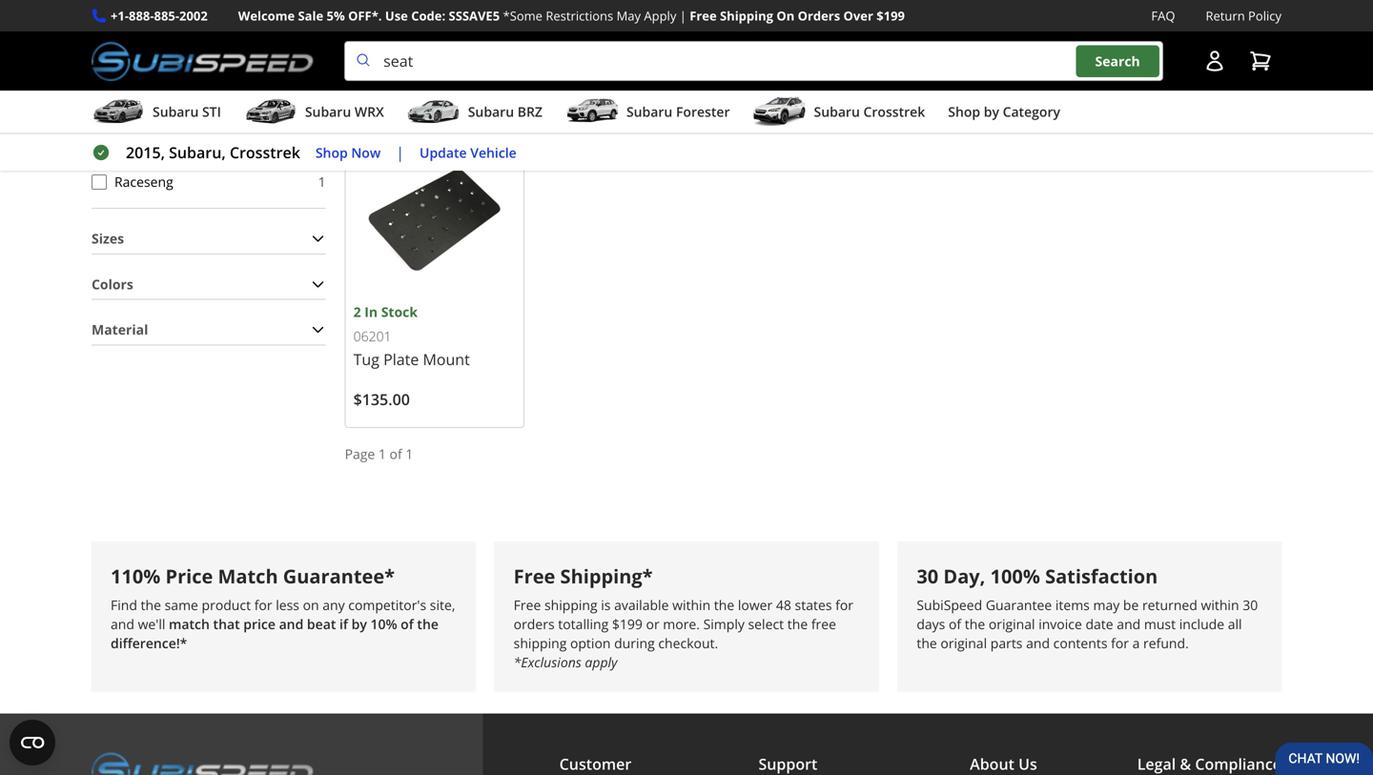 Task type: locate. For each thing, give the bounding box(es) containing it.
$135.00
[[354, 389, 410, 410]]

shipping
[[545, 596, 598, 614], [514, 634, 567, 652]]

2 in stock 06201 tug plate mount
[[354, 303, 470, 370]]

subaru brz
[[468, 103, 543, 121]]

0 vertical spatial $199
[[877, 7, 905, 24]]

crosstrek
[[864, 103, 926, 121], [230, 142, 300, 163]]

0 vertical spatial shipping
[[545, 596, 598, 614]]

in
[[365, 303, 378, 321]]

0 horizontal spatial |
[[396, 142, 405, 163]]

subaru
[[153, 103, 199, 121], [305, 103, 351, 121], [468, 103, 514, 121], [627, 103, 673, 121], [814, 103, 860, 121]]

a subaru sti thumbnail image image
[[92, 97, 145, 126]]

guarantee
[[986, 596, 1052, 614]]

within
[[673, 596, 711, 614], [1202, 596, 1240, 614]]

1 horizontal spatial |
[[680, 7, 687, 24]]

beat
[[307, 615, 336, 633]]

we'll
[[138, 615, 165, 633]]

any
[[323, 596, 345, 614]]

shop inside 'shop by category' dropdown button
[[949, 103, 981, 121]]

for up free
[[836, 596, 854, 614]]

subispeed logo image
[[92, 41, 314, 81], [92, 752, 314, 776]]

shipping up totalling at the bottom left of page
[[545, 596, 598, 614]]

welcome sale 5% off*. use code: sssave5 *some restrictions may apply | free shipping on orders over $199
[[238, 7, 905, 24]]

0 horizontal spatial 30
[[917, 563, 939, 589]]

include
[[607, 96, 655, 114]]

1 horizontal spatial original
[[989, 615, 1036, 633]]

day,
[[944, 563, 986, 589]]

1 vertical spatial $199
[[612, 615, 643, 633]]

by:
[[1116, 56, 1136, 74]]

subaru for subaru sti
[[153, 103, 199, 121]]

30 day, 100% satisfaction subispeed guarantee items may be returned within 30 days of the original invoice date and must include all the original parts and contents for a refund.
[[917, 563, 1259, 652]]

subaru for subaru crosstrek
[[814, 103, 860, 121]]

2 within from the left
[[1202, 596, 1240, 614]]

subaru left forester
[[627, 103, 673, 121]]

subispeed
[[917, 596, 983, 614]]

3 subaru from the left
[[468, 103, 514, 121]]

1 horizontal spatial within
[[1202, 596, 1240, 614]]

option
[[570, 634, 611, 652]]

original up parts
[[989, 615, 1036, 633]]

match that price and beat if by 10% of the difference!*
[[111, 615, 439, 652]]

by left category
[[984, 103, 1000, 121]]

1 subispeed logo image from the top
[[92, 41, 314, 81]]

on
[[777, 7, 795, 24]]

the up we'll on the left bottom
[[141, 596, 161, 614]]

the up 'simply'
[[714, 596, 735, 614]]

1 vertical spatial 30
[[1243, 596, 1259, 614]]

competitor's
[[348, 596, 427, 614]]

0 horizontal spatial shop
[[316, 143, 348, 161]]

and
[[111, 615, 134, 633], [279, 615, 304, 633], [1117, 615, 1141, 633], [1027, 634, 1050, 652]]

original down days
[[941, 634, 988, 652]]

5 subaru from the left
[[814, 103, 860, 121]]

subaru brz button
[[407, 95, 543, 133]]

for
[[254, 596, 272, 614], [836, 596, 854, 614], [1112, 634, 1130, 652]]

subaru right a subaru crosstrek thumbnail image at the top of page
[[814, 103, 860, 121]]

of
[[390, 445, 402, 463], [401, 615, 414, 633], [949, 615, 962, 633]]

and down 'invoice' on the bottom of page
[[1027, 634, 1050, 652]]

0 vertical spatial shop
[[949, 103, 981, 121]]

support
[[759, 754, 818, 774]]

a
[[1133, 634, 1140, 652]]

shop left category
[[949, 103, 981, 121]]

4 subaru from the left
[[627, 103, 673, 121]]

subaru left sti
[[153, 103, 199, 121]]

0 horizontal spatial within
[[673, 596, 711, 614]]

subaru for subaru wrx
[[305, 103, 351, 121]]

the
[[141, 596, 161, 614], [714, 596, 735, 614], [417, 615, 439, 633], [788, 615, 808, 633], [965, 615, 986, 633], [917, 634, 938, 652]]

shop left now
[[316, 143, 348, 161]]

shipping down the orders
[[514, 634, 567, 652]]

now
[[351, 143, 381, 161]]

30 right returned
[[1243, 596, 1259, 614]]

welcome
[[238, 7, 295, 24]]

shop
[[949, 103, 981, 121], [316, 143, 348, 161]]

2 horizontal spatial for
[[1112, 634, 1130, 652]]

find
[[111, 596, 137, 614]]

1 vertical spatial shipping
[[514, 634, 567, 652]]

for up price
[[254, 596, 272, 614]]

totalling
[[558, 615, 609, 633]]

$199 right over
[[877, 7, 905, 24]]

and down less
[[279, 615, 304, 633]]

over
[[844, 7, 874, 24]]

forester
[[676, 103, 730, 121]]

0 vertical spatial crosstrek
[[864, 103, 926, 121]]

and down 'find'
[[111, 615, 134, 633]]

+1-
[[111, 7, 129, 24]]

same
[[165, 596, 198, 614]]

0 horizontal spatial by
[[352, 615, 367, 633]]

1 horizontal spatial 30
[[1243, 596, 1259, 614]]

2 vertical spatial free
[[514, 596, 541, 614]]

original
[[989, 615, 1036, 633], [941, 634, 988, 652]]

may
[[617, 7, 641, 24]]

sizes button
[[92, 224, 326, 254]]

shop inside shop now link
[[316, 143, 348, 161]]

by right if
[[352, 615, 367, 633]]

wrx
[[355, 103, 384, 121]]

within up more.
[[673, 596, 711, 614]]

free shipping* free shipping is available within the lower 48 states for orders totalling $199 or more. simply select the free shipping option during checkout. *exclusions apply
[[514, 563, 854, 671]]

1 vertical spatial by
[[352, 615, 367, 633]]

1 horizontal spatial by
[[984, 103, 1000, 121]]

$199 up during
[[612, 615, 643, 633]]

price
[[244, 615, 276, 633]]

| right apply
[[680, 7, 687, 24]]

1 horizontal spatial $199
[[877, 7, 905, 24]]

faq link
[[1152, 6, 1176, 26]]

0 vertical spatial subispeed logo image
[[92, 41, 314, 81]]

0 horizontal spatial for
[[254, 596, 272, 614]]

1 horizontal spatial crosstrek
[[864, 103, 926, 121]]

the inside the "find the same product for less on any competitor's site, and we'll"
[[141, 596, 161, 614]]

30 up subispeed
[[917, 563, 939, 589]]

include
[[1180, 615, 1225, 633]]

subaru wrx
[[305, 103, 384, 121]]

+1-888-885-2002
[[111, 7, 208, 24]]

1 subaru from the left
[[153, 103, 199, 121]]

0 horizontal spatial $199
[[612, 615, 643, 633]]

sizes
[[92, 230, 124, 248]]

0 vertical spatial 30
[[917, 563, 939, 589]]

0 horizontal spatial crosstrek
[[230, 142, 300, 163]]

guarantee*
[[283, 563, 395, 589]]

subaru left brz
[[468, 103, 514, 121]]

| right now
[[396, 142, 405, 163]]

1 vertical spatial shop
[[316, 143, 348, 161]]

30
[[917, 563, 939, 589], [1243, 596, 1259, 614]]

within up all
[[1202, 596, 1240, 614]]

100%
[[991, 563, 1041, 589]]

result
[[356, 56, 395, 74]]

1 result
[[345, 56, 395, 74]]

subaru,
[[169, 142, 226, 163]]

by inside match that price and beat if by 10% of the difference!*
[[352, 615, 367, 633]]

0 horizontal spatial original
[[941, 634, 988, 652]]

update vehicle
[[420, 143, 517, 161]]

1 horizontal spatial for
[[836, 596, 854, 614]]

site,
[[430, 596, 456, 614]]

update
[[420, 143, 467, 161]]

legal & compliance
[[1138, 754, 1282, 774]]

search input field
[[344, 41, 1164, 81]]

2002
[[179, 7, 208, 24]]

a subaru brz thumbnail image image
[[407, 97, 461, 126]]

0 vertical spatial free
[[690, 7, 717, 24]]

of right 10%
[[401, 615, 414, 633]]

the down subispeed
[[965, 615, 986, 633]]

1 horizontal spatial shop
[[949, 103, 981, 121]]

apply
[[585, 653, 618, 671]]

sti
[[202, 103, 221, 121]]

2
[[354, 303, 361, 321]]

for left a
[[1112, 634, 1130, 652]]

2 subaru from the left
[[305, 103, 351, 121]]

available
[[614, 596, 669, 614]]

the down site,
[[417, 615, 439, 633]]

subaru left wrx
[[305, 103, 351, 121]]

simply
[[704, 615, 745, 633]]

stock
[[381, 303, 418, 321]]

within inside free shipping* free shipping is available within the lower 48 states for orders totalling $199 or more. simply select the free shipping option during checkout. *exclusions apply
[[673, 596, 711, 614]]

select
[[748, 615, 784, 633]]

tug
[[354, 349, 380, 370]]

sort
[[1086, 56, 1113, 74]]

a subaru wrx thumbnail image image
[[244, 97, 298, 126]]

1 vertical spatial original
[[941, 634, 988, 652]]

1 vertical spatial crosstrek
[[230, 142, 300, 163]]

0 vertical spatial by
[[984, 103, 1000, 121]]

1 within from the left
[[673, 596, 711, 614]]

days
[[917, 615, 946, 633]]

of down subispeed
[[949, 615, 962, 633]]

subaru crosstrek button
[[753, 95, 926, 133]]

1 vertical spatial subispeed logo image
[[92, 752, 314, 776]]

material button
[[92, 315, 326, 345]]

06201
[[354, 327, 392, 345]]

0 vertical spatial original
[[989, 615, 1036, 633]]



Task type: vqa. For each thing, say whether or not it's contained in the screenshot.
shipping
yes



Task type: describe. For each thing, give the bounding box(es) containing it.
a subaru crosstrek thumbnail image image
[[753, 97, 807, 126]]

open widget image
[[10, 720, 55, 766]]

the down "48"
[[788, 615, 808, 633]]

return
[[1206, 7, 1246, 24]]

of inside match that price and beat if by 10% of the difference!*
[[401, 615, 414, 633]]

shipping*
[[561, 563, 653, 589]]

all
[[658, 96, 675, 114]]

off*.
[[348, 7, 382, 24]]

lower
[[738, 596, 773, 614]]

shop now
[[316, 143, 381, 161]]

subaru for subaru brz
[[468, 103, 514, 121]]

match
[[169, 615, 210, 633]]

us
[[1019, 754, 1038, 774]]

returned
[[1143, 596, 1198, 614]]

$199 inside free shipping* free shipping is available within the lower 48 states for orders totalling $199 or more. simply select the free shipping option during checkout. *exclusions apply
[[612, 615, 643, 633]]

of inside 30 day, 100% satisfaction subispeed guarantee items may be returned within 30 days of the original invoice date and must include all the original parts and contents for a refund.
[[949, 615, 962, 633]]

button image
[[1204, 50, 1227, 73]]

2015,
[[126, 142, 165, 163]]

2 subispeed logo image from the top
[[92, 752, 314, 776]]

shop for shop now
[[316, 143, 348, 161]]

1 vertical spatial |
[[396, 142, 405, 163]]

1 vertical spatial free
[[514, 563, 556, 589]]

more.
[[663, 615, 700, 633]]

sale
[[298, 7, 324, 24]]

about us
[[970, 754, 1038, 774]]

sort by:
[[1086, 56, 1136, 74]]

the down days
[[917, 634, 938, 652]]

5%
[[327, 7, 345, 24]]

shop by category
[[949, 103, 1061, 121]]

faq
[[1152, 7, 1176, 24]]

free
[[812, 615, 837, 633]]

raceseng
[[114, 173, 173, 191]]

of right page
[[390, 445, 402, 463]]

date
[[1086, 615, 1114, 633]]

on
[[303, 596, 319, 614]]

0 vertical spatial |
[[680, 7, 687, 24]]

return policy
[[1206, 7, 1282, 24]]

mount
[[423, 349, 470, 370]]

+1-888-885-2002 link
[[111, 6, 208, 26]]

states
[[795, 596, 832, 614]]

parts
[[991, 634, 1023, 652]]

and inside match that price and beat if by 10% of the difference!*
[[279, 615, 304, 633]]

for inside the "find the same product for less on any competitor's site, and we'll"
[[254, 596, 272, 614]]

110% price match guarantee*
[[111, 563, 395, 589]]

product
[[202, 596, 251, 614]]

vehicle
[[471, 143, 517, 161]]

48
[[776, 596, 792, 614]]

888-
[[129, 7, 154, 24]]

2015, subaru, crosstrek
[[126, 142, 300, 163]]

Raceseng button
[[92, 174, 107, 190]]

orders
[[798, 7, 841, 24]]

by inside dropdown button
[[984, 103, 1000, 121]]

a subaru forester thumbnail image image
[[566, 97, 619, 126]]

category
[[1003, 103, 1061, 121]]

brz
[[518, 103, 543, 121]]

and inside the "find the same product for less on any competitor's site, and we'll"
[[111, 615, 134, 633]]

include all universal products
[[607, 96, 799, 114]]

orders
[[514, 615, 555, 633]]

or
[[646, 615, 660, 633]]

search button
[[1077, 45, 1160, 77]]

page 1 of 1
[[345, 445, 413, 463]]

restrictions
[[546, 7, 614, 24]]

brand button
[[92, 126, 326, 155]]

subaru for subaru forester
[[627, 103, 673, 121]]

subaru sti
[[153, 103, 221, 121]]

the inside match that price and beat if by 10% of the difference!*
[[417, 615, 439, 633]]

that
[[213, 615, 240, 633]]

885-
[[154, 7, 179, 24]]

less
[[276, 596, 300, 614]]

material
[[92, 321, 148, 339]]

find the same product for less on any competitor's site, and we'll
[[111, 596, 456, 633]]

return policy link
[[1206, 6, 1282, 26]]

shop now link
[[316, 142, 381, 164]]

brand
[[92, 131, 132, 149]]

subaru sti button
[[92, 95, 221, 133]]

*some
[[503, 7, 543, 24]]

shop for shop by category
[[949, 103, 981, 121]]

subaru forester
[[627, 103, 730, 121]]

page
[[345, 445, 375, 463]]

during
[[614, 634, 655, 652]]

subaru crosstrek
[[814, 103, 926, 121]]

satisfaction
[[1046, 563, 1158, 589]]

legal
[[1138, 754, 1176, 774]]

checkout.
[[659, 634, 719, 652]]

customer
[[560, 754, 632, 774]]

for inside free shipping* free shipping is available within the lower 48 states for orders totalling $199 or more. simply select the free shipping option during checkout. *exclusions apply
[[836, 596, 854, 614]]

110%
[[111, 563, 161, 589]]

be
[[1124, 596, 1139, 614]]

may
[[1094, 596, 1120, 614]]

plate
[[384, 349, 419, 370]]

difference!*
[[111, 634, 187, 652]]

contents
[[1054, 634, 1108, 652]]

crosstrek inside dropdown button
[[864, 103, 926, 121]]

within inside 30 day, 100% satisfaction subispeed guarantee items may be returned within 30 days of the original invoice date and must include all the original parts and contents for a refund.
[[1202, 596, 1240, 614]]

&
[[1180, 754, 1192, 774]]

*exclusions
[[514, 653, 582, 671]]

match
[[218, 563, 278, 589]]

and down be
[[1117, 615, 1141, 633]]

code:
[[411, 7, 446, 24]]

update vehicle button
[[420, 142, 517, 164]]

tug plate mount image
[[354, 139, 516, 301]]

invoice
[[1039, 615, 1083, 633]]

search
[[1096, 52, 1141, 70]]

for inside 30 day, 100% satisfaction subispeed guarantee items may be returned within 30 days of the original invoice date and must include all the original parts and contents for a refund.
[[1112, 634, 1130, 652]]



